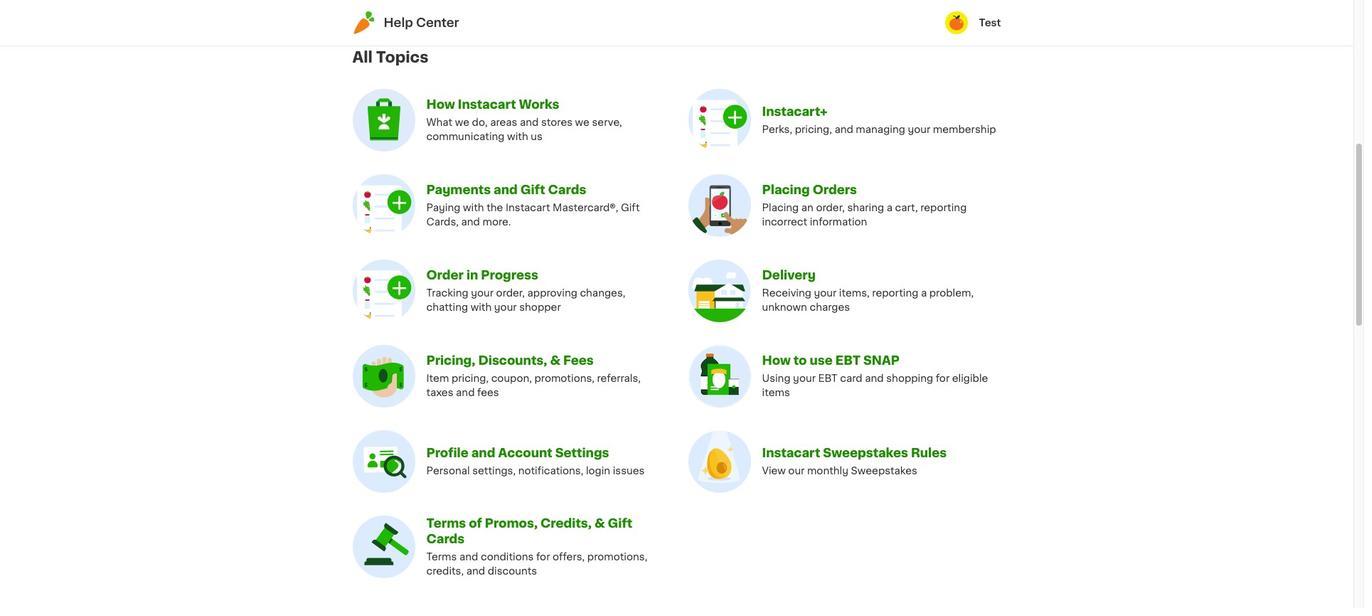 Task type: describe. For each thing, give the bounding box(es) containing it.
instacart inside the payments and gift cards paying with the instacart mastercard®, gift cards, and more.
[[506, 203, 550, 213]]

promotions, inside the pricing, discounts, & fees item pricing, coupon, promotions, referrals, taxes and fees
[[535, 374, 595, 384]]

approving
[[528, 288, 577, 298]]

and up credits,
[[460, 552, 478, 562]]

chatting
[[426, 303, 468, 312]]

all topics
[[352, 50, 429, 65]]

& inside the pricing, discounts, & fees item pricing, coupon, promotions, referrals, taxes and fees
[[550, 355, 561, 367]]

and inside how instacart works what we do, areas and stores we serve, communicating with us
[[520, 118, 539, 128]]

1 vertical spatial sweepstakes
[[851, 466, 918, 476]]

order in progress link
[[426, 270, 538, 281]]

more.
[[483, 217, 511, 227]]

2 terms from the top
[[426, 552, 457, 562]]

instacart sweepstakes rules view our monthly sweepstakes
[[762, 448, 947, 476]]

referrals,
[[597, 374, 641, 384]]

profile and account settings personal settings, notifications, login issues
[[426, 448, 645, 476]]

eligible
[[952, 374, 988, 384]]

1 vertical spatial gift
[[621, 203, 640, 213]]

cards inside the payments and gift cards paying with the instacart mastercard®, gift cards, and more.
[[548, 184, 586, 196]]

card
[[840, 374, 863, 384]]

how for how to use ebt snap
[[762, 355, 791, 367]]

conditions
[[481, 552, 534, 562]]

user avatar image
[[945, 11, 968, 34]]

monthly
[[807, 466, 849, 476]]

communicating
[[426, 132, 505, 142]]

credits,
[[426, 566, 464, 576]]

pricing, discounts, & fees link
[[426, 355, 594, 367]]

delivery
[[762, 270, 816, 281]]

2 placing from the top
[[762, 203, 799, 213]]

perks,
[[762, 125, 792, 135]]

an
[[802, 203, 814, 213]]

of
[[469, 518, 482, 529]]

rules
[[911, 448, 947, 459]]

problem,
[[930, 288, 974, 298]]

order in progress tracking your order, approving changes, chatting with your shopper
[[426, 270, 626, 312]]

promotions, inside terms of promos, credits, & gift cards terms and conditions for offers, promotions, credits, and discounts
[[587, 552, 648, 562]]

order, inside "order in progress tracking your order, approving changes, chatting with your shopper"
[[496, 288, 525, 298]]

credits,
[[541, 518, 592, 529]]

with inside "order in progress tracking your order, approving changes, chatting with your shopper"
[[471, 303, 492, 312]]

shopper
[[519, 303, 561, 312]]

items,
[[839, 288, 870, 298]]

personal
[[426, 466, 470, 476]]

pricing, inside the pricing, discounts, & fees item pricing, coupon, promotions, referrals, taxes and fees
[[452, 374, 489, 384]]

serve,
[[592, 118, 622, 128]]

and inside instacart+ perks, pricing, and managing your membership
[[835, 125, 853, 135]]

pricing, inside instacart+ perks, pricing, and managing your membership
[[795, 125, 832, 135]]

delivery receiving your items, reporting a problem, unknown charges
[[762, 270, 974, 312]]

settings
[[555, 448, 609, 459]]

cards,
[[426, 217, 459, 227]]

a inside delivery receiving your items, reporting a problem, unknown charges
[[921, 288, 927, 298]]

fees
[[477, 388, 499, 398]]

mastercard®,
[[553, 203, 618, 213]]

order
[[426, 270, 464, 281]]

a inside placing orders placing an order, sharing a cart, reporting incorrect information
[[887, 203, 893, 213]]

pricing,
[[426, 355, 476, 367]]

offers,
[[553, 552, 585, 562]]

in
[[467, 270, 478, 281]]

reporting inside placing orders placing an order, sharing a cart, reporting incorrect information
[[921, 203, 967, 213]]

instacart inside how instacart works what we do, areas and stores we serve, communicating with us
[[458, 99, 516, 110]]

orders
[[813, 184, 857, 196]]

help center link
[[352, 11, 459, 34]]

gift inside terms of promos, credits, & gift cards terms and conditions for offers, promotions, credits, and discounts
[[608, 518, 633, 529]]

cart,
[[895, 203, 918, 213]]

order, inside placing orders placing an order, sharing a cart, reporting incorrect information
[[816, 203, 845, 213]]

instacart sweepstakes rules link
[[762, 448, 947, 459]]

how instacart works what we do, areas and stores we serve, communicating with us
[[426, 99, 622, 142]]

payments and gift cards paying with the instacart mastercard®, gift cards, and more.
[[426, 184, 640, 227]]

1 placing from the top
[[762, 184, 810, 196]]

help
[[384, 17, 413, 28]]

placing orders link
[[762, 184, 857, 196]]

& inside terms of promos, credits, & gift cards terms and conditions for offers, promotions, credits, and discounts
[[595, 518, 605, 529]]

the
[[487, 203, 503, 213]]

us
[[531, 132, 543, 142]]

what
[[426, 118, 453, 128]]

sharing
[[847, 203, 884, 213]]

login
[[586, 466, 610, 476]]

instacart image
[[352, 11, 375, 34]]

discounts
[[488, 566, 537, 576]]

and inside 'profile and account settings personal settings, notifications, login issues'
[[471, 448, 495, 459]]

changes,
[[580, 288, 626, 298]]

taxes
[[426, 388, 453, 398]]

center
[[416, 17, 459, 28]]

instacart+
[[762, 106, 828, 118]]

how to use ebt snap link
[[762, 355, 900, 367]]

all
[[352, 50, 373, 65]]

items
[[762, 388, 790, 398]]

and inside how to use ebt snap using your ebt card and shopping for eligible items
[[865, 374, 884, 384]]

your inside how to use ebt snap using your ebt card and shopping for eligible items
[[793, 374, 816, 384]]

snap
[[864, 355, 900, 367]]

item
[[426, 374, 449, 384]]



Task type: vqa. For each thing, say whether or not it's contained in the screenshot.
Test LINK
yes



Task type: locate. For each thing, give the bounding box(es) containing it.
instacart down payments and gift cards link
[[506, 203, 550, 213]]

how up what
[[426, 99, 455, 110]]

1 vertical spatial cards
[[426, 534, 465, 545]]

using
[[762, 374, 791, 384]]

information
[[810, 217, 867, 227]]

0 horizontal spatial for
[[536, 552, 550, 562]]

and up settings,
[[471, 448, 495, 459]]

how inside how instacart works what we do, areas and stores we serve, communicating with us
[[426, 99, 455, 110]]

1 vertical spatial terms
[[426, 552, 457, 562]]

with
[[507, 132, 528, 142], [463, 203, 484, 213], [471, 303, 492, 312]]

0 horizontal spatial pricing,
[[452, 374, 489, 384]]

test
[[979, 18, 1001, 28]]

pricing, up fees
[[452, 374, 489, 384]]

1 we from the left
[[455, 118, 470, 128]]

pricing, discounts, & fees item pricing, coupon, promotions, referrals, taxes and fees
[[426, 355, 641, 398]]

2 vertical spatial gift
[[608, 518, 633, 529]]

1 vertical spatial with
[[463, 203, 484, 213]]

1 horizontal spatial &
[[595, 518, 605, 529]]

how
[[426, 99, 455, 110], [762, 355, 791, 367]]

0 vertical spatial for
[[936, 374, 950, 384]]

0 vertical spatial sweepstakes
[[823, 448, 908, 459]]

areas
[[490, 118, 517, 128]]

1 vertical spatial instacart
[[506, 203, 550, 213]]

delivery link
[[762, 270, 816, 281]]

we up communicating
[[455, 118, 470, 128]]

charges
[[810, 303, 850, 312]]

instacart+ perks, pricing, and managing your membership
[[762, 106, 996, 135]]

0 horizontal spatial we
[[455, 118, 470, 128]]

0 vertical spatial with
[[507, 132, 528, 142]]

0 vertical spatial reporting
[[921, 203, 967, 213]]

0 vertical spatial &
[[550, 355, 561, 367]]

help center
[[384, 17, 459, 28]]

stores
[[541, 118, 573, 128]]

sweepstakes down the instacart sweepstakes rules link
[[851, 466, 918, 476]]

instacart+ link
[[762, 106, 828, 118]]

instacart inside instacart sweepstakes rules view our monthly sweepstakes
[[762, 448, 820, 459]]

reporting inside delivery receiving your items, reporting a problem, unknown charges
[[872, 288, 919, 298]]

1 horizontal spatial pricing,
[[795, 125, 832, 135]]

your down the to
[[793, 374, 816, 384]]

your down progress
[[494, 303, 517, 312]]

tracking
[[426, 288, 469, 298]]

use
[[810, 355, 833, 367]]

payments
[[426, 184, 491, 196]]

your inside delivery receiving your items, reporting a problem, unknown charges
[[814, 288, 837, 298]]

terms of promos, credits, & gift cards terms and conditions for offers, promotions, credits, and discounts
[[426, 518, 648, 576]]

and up the
[[494, 184, 518, 196]]

and inside the pricing, discounts, & fees item pricing, coupon, promotions, referrals, taxes and fees
[[456, 388, 475, 398]]

progress
[[481, 270, 538, 281]]

fees
[[563, 355, 594, 367]]

gift down issues
[[608, 518, 633, 529]]

view
[[762, 466, 786, 476]]

and right credits,
[[466, 566, 485, 576]]

and up us
[[520, 118, 539, 128]]

issues
[[613, 466, 645, 476]]

placing up incorrect
[[762, 203, 799, 213]]

1 vertical spatial pricing,
[[452, 374, 489, 384]]

0 horizontal spatial reporting
[[872, 288, 919, 298]]

test link
[[945, 11, 1001, 34]]

0 horizontal spatial &
[[550, 355, 561, 367]]

payments and gift cards link
[[426, 184, 586, 196]]

1 terms from the top
[[426, 518, 466, 529]]

managing
[[856, 125, 905, 135]]

your
[[908, 125, 931, 135], [471, 288, 494, 298], [814, 288, 837, 298], [494, 303, 517, 312], [793, 374, 816, 384]]

& left the fees
[[550, 355, 561, 367]]

promotions, down the fees
[[535, 374, 595, 384]]

order, down progress
[[496, 288, 525, 298]]

we left serve,
[[575, 118, 590, 128]]

0 vertical spatial terms
[[426, 518, 466, 529]]

gift right mastercard®,
[[621, 203, 640, 213]]

paying
[[426, 203, 461, 213]]

and left managing
[[835, 125, 853, 135]]

cards up credits,
[[426, 534, 465, 545]]

how for how instacart works
[[426, 99, 455, 110]]

2 vertical spatial instacart
[[762, 448, 820, 459]]

coupon,
[[491, 374, 532, 384]]

account
[[498, 448, 553, 459]]

2 we from the left
[[575, 118, 590, 128]]

ebt up 'card'
[[836, 355, 861, 367]]

0 vertical spatial order,
[[816, 203, 845, 213]]

0 horizontal spatial cards
[[426, 534, 465, 545]]

1 vertical spatial placing
[[762, 203, 799, 213]]

our
[[788, 466, 805, 476]]

and down snap
[[865, 374, 884, 384]]

reporting
[[921, 203, 967, 213], [872, 288, 919, 298]]

sweepstakes up the monthly
[[823, 448, 908, 459]]

membership
[[933, 125, 996, 135]]

to
[[794, 355, 807, 367]]

0 vertical spatial pricing,
[[795, 125, 832, 135]]

pricing, down instacart+ link
[[795, 125, 832, 135]]

1 horizontal spatial we
[[575, 118, 590, 128]]

1 vertical spatial order,
[[496, 288, 525, 298]]

1 horizontal spatial for
[[936, 374, 950, 384]]

0 vertical spatial how
[[426, 99, 455, 110]]

1 vertical spatial how
[[762, 355, 791, 367]]

for left eligible
[[936, 374, 950, 384]]

instacart up the 'do,' at the top
[[458, 99, 516, 110]]

with inside the payments and gift cards paying with the instacart mastercard®, gift cards, and more.
[[463, 203, 484, 213]]

and left fees
[[456, 388, 475, 398]]

and left more.
[[461, 217, 480, 227]]

1 vertical spatial a
[[921, 288, 927, 298]]

0 vertical spatial promotions,
[[535, 374, 595, 384]]

0 horizontal spatial order,
[[496, 288, 525, 298]]

profile
[[426, 448, 469, 459]]

2 vertical spatial with
[[471, 303, 492, 312]]

your up charges
[[814, 288, 837, 298]]

sweepstakes
[[823, 448, 908, 459], [851, 466, 918, 476]]

your inside instacart+ perks, pricing, and managing your membership
[[908, 125, 931, 135]]

1 horizontal spatial order,
[[816, 203, 845, 213]]

1 vertical spatial promotions,
[[587, 552, 648, 562]]

placing orders placing an order, sharing a cart, reporting incorrect information
[[762, 184, 967, 227]]

for left offers,
[[536, 552, 550, 562]]

1 horizontal spatial reporting
[[921, 203, 967, 213]]

with left the
[[463, 203, 484, 213]]

with inside how instacart works what we do, areas and stores we serve, communicating with us
[[507, 132, 528, 142]]

promos,
[[485, 518, 538, 529]]

0 vertical spatial instacart
[[458, 99, 516, 110]]

gift down us
[[521, 184, 545, 196]]

cards up mastercard®,
[[548, 184, 586, 196]]

for
[[936, 374, 950, 384], [536, 552, 550, 562]]

0 horizontal spatial a
[[887, 203, 893, 213]]

a
[[887, 203, 893, 213], [921, 288, 927, 298]]

instacart up our
[[762, 448, 820, 459]]

for inside terms of promos, credits, & gift cards terms and conditions for offers, promotions, credits, and discounts
[[536, 552, 550, 562]]

terms of promos, credits, & gift cards link
[[426, 518, 633, 545]]

your down order in progress link at the top left
[[471, 288, 494, 298]]

pricing,
[[795, 125, 832, 135], [452, 374, 489, 384]]

0 vertical spatial cards
[[548, 184, 586, 196]]

0 horizontal spatial how
[[426, 99, 455, 110]]

your right managing
[[908, 125, 931, 135]]

a left cart,
[[887, 203, 893, 213]]

gift
[[521, 184, 545, 196], [621, 203, 640, 213], [608, 518, 633, 529]]

1 vertical spatial for
[[536, 552, 550, 562]]

unknown
[[762, 303, 807, 312]]

1 vertical spatial &
[[595, 518, 605, 529]]

a left problem,
[[921, 288, 927, 298]]

1 vertical spatial ebt
[[818, 374, 838, 384]]

order,
[[816, 203, 845, 213], [496, 288, 525, 298]]

topics
[[376, 50, 429, 65]]

promotions, right offers,
[[587, 552, 648, 562]]

reporting right items, at the right of page
[[872, 288, 919, 298]]

how to use ebt snap using your ebt card and shopping for eligible items
[[762, 355, 988, 398]]

works
[[519, 99, 559, 110]]

& right the credits,
[[595, 518, 605, 529]]

0 vertical spatial ebt
[[836, 355, 861, 367]]

how inside how to use ebt snap using your ebt card and shopping for eligible items
[[762, 355, 791, 367]]

1 horizontal spatial a
[[921, 288, 927, 298]]

with down order in progress link at the top left
[[471, 303, 492, 312]]

with left us
[[507, 132, 528, 142]]

1 vertical spatial reporting
[[872, 288, 919, 298]]

notifications,
[[518, 466, 584, 476]]

do,
[[472, 118, 488, 128]]

reporting right cart,
[[921, 203, 967, 213]]

terms up credits,
[[426, 552, 457, 562]]

receiving
[[762, 288, 812, 298]]

ebt down how to use ebt snap link
[[818, 374, 838, 384]]

order, up information
[[816, 203, 845, 213]]

placing up an
[[762, 184, 810, 196]]

0 vertical spatial placing
[[762, 184, 810, 196]]

how instacart works link
[[426, 99, 559, 110]]

1 horizontal spatial how
[[762, 355, 791, 367]]

shopping
[[886, 374, 933, 384]]

0 vertical spatial a
[[887, 203, 893, 213]]

for inside how to use ebt snap using your ebt card and shopping for eligible items
[[936, 374, 950, 384]]

incorrect
[[762, 217, 807, 227]]

&
[[550, 355, 561, 367], [595, 518, 605, 529]]

cards
[[548, 184, 586, 196], [426, 534, 465, 545]]

placing
[[762, 184, 810, 196], [762, 203, 799, 213]]

discounts,
[[478, 355, 547, 367]]

0 vertical spatial gift
[[521, 184, 545, 196]]

how up using
[[762, 355, 791, 367]]

1 horizontal spatial cards
[[548, 184, 586, 196]]

terms left the of
[[426, 518, 466, 529]]

cards inside terms of promos, credits, & gift cards terms and conditions for offers, promotions, credits, and discounts
[[426, 534, 465, 545]]

settings,
[[472, 466, 516, 476]]



